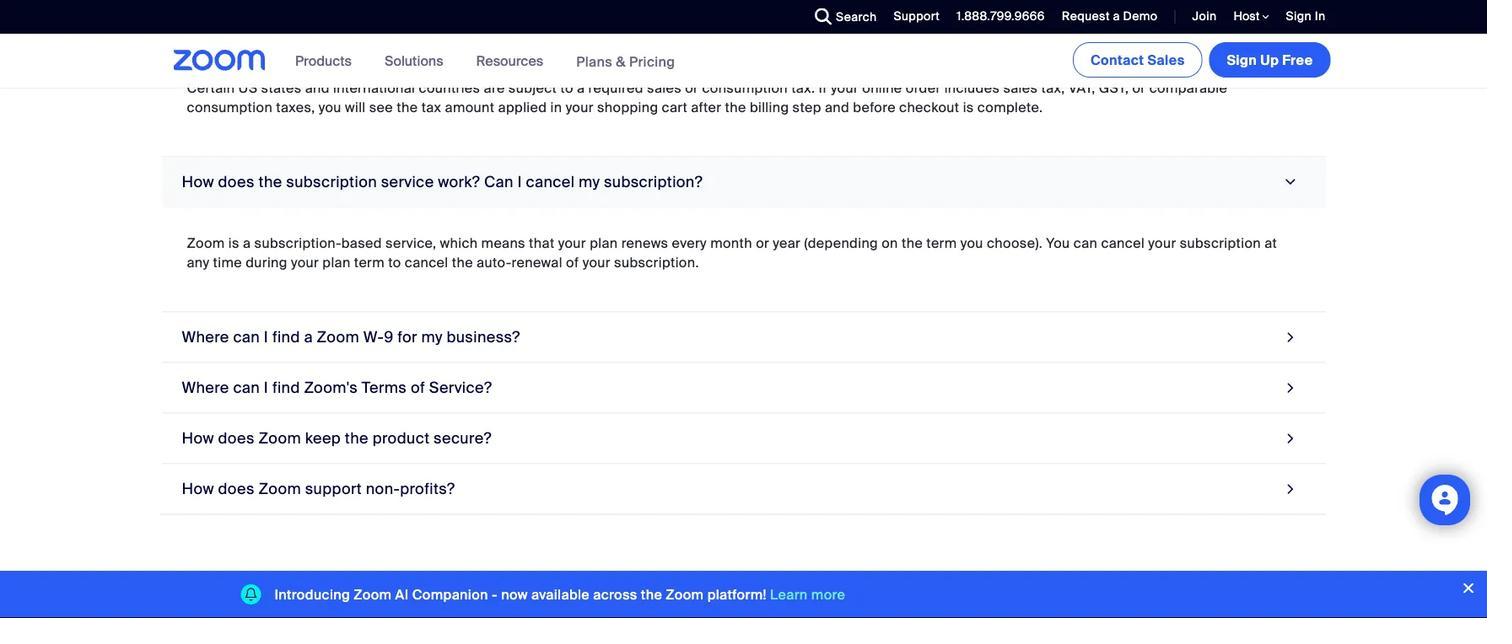 Task type: locate. For each thing, give the bounding box(es) containing it.
of right renewal
[[566, 253, 579, 271]]

0 vertical spatial find
[[272, 327, 300, 347]]

1 horizontal spatial my
[[579, 172, 600, 192]]

1 vertical spatial sign
[[1227, 51, 1257, 69]]

join link
[[1180, 0, 1221, 34], [1192, 8, 1217, 24]]

or left year in the top of the page
[[756, 234, 769, 252]]

footer
[[0, 571, 1487, 618]]

or up after
[[685, 79, 699, 96]]

a left demo at top right
[[1113, 8, 1120, 24]]

join
[[1192, 8, 1217, 24]]

tax
[[421, 98, 441, 116]]

zoom left platform!
[[666, 586, 704, 604]]

0 vertical spatial sign
[[1286, 8, 1312, 24]]

contact sales
[[1091, 51, 1185, 69]]

you left the choose).
[[960, 234, 983, 252]]

does inside how does zoom keep the product secure? dropdown button
[[218, 429, 255, 448]]

subscription inside dropdown button
[[286, 172, 377, 192]]

0 vertical spatial plan
[[590, 234, 618, 252]]

0 horizontal spatial is
[[228, 234, 239, 252]]

1 vertical spatial can
[[233, 327, 260, 347]]

1 vertical spatial and
[[825, 98, 849, 116]]

more
[[811, 586, 845, 604]]

0 horizontal spatial and
[[305, 79, 330, 96]]

0 vertical spatial cancel
[[526, 172, 575, 192]]

0 horizontal spatial sales
[[291, 17, 330, 36]]

zoom left keep
[[259, 429, 301, 448]]

1 does from the top
[[218, 172, 255, 192]]

consumption inside dropdown button
[[352, 17, 448, 36]]

1 vertical spatial subscription
[[1180, 234, 1261, 252]]

renews
[[621, 234, 668, 252]]

does inside how does zoom support non-profits? dropdown button
[[218, 479, 255, 499]]

i right can
[[517, 172, 522, 192]]

the down the which
[[452, 253, 473, 271]]

1 vertical spatial does
[[218, 429, 255, 448]]

how inside how does zoom support non-profits? dropdown button
[[182, 479, 214, 499]]

where for where can i find zoom's terms of service?
[[182, 378, 229, 397]]

1 horizontal spatial is
[[963, 98, 974, 116]]

0 vertical spatial you
[[206, 17, 232, 36]]

3 does from the top
[[218, 479, 255, 499]]

banner containing contact sales
[[153, 34, 1334, 89]]

subscription up based
[[286, 172, 377, 192]]

plans
[[576, 53, 612, 70]]

my left the subscription?
[[579, 172, 600, 192]]

1 horizontal spatial to
[[560, 79, 573, 96]]

1 find from the top
[[272, 327, 300, 347]]

2 vertical spatial consumption
[[187, 98, 273, 116]]

1 vertical spatial i
[[264, 327, 268, 347]]

i down during
[[264, 327, 268, 347]]

1 vertical spatial how
[[182, 429, 214, 448]]

plans & pricing link
[[576, 53, 675, 70], [576, 53, 675, 70]]

my inside dropdown button
[[421, 327, 443, 347]]

0 vertical spatial to
[[560, 79, 573, 96]]

right image inside the how does the subscription service work? can i cancel my subscription? dropdown button
[[1279, 174, 1302, 190]]

where for where can i find a zoom w-9 for my business?
[[182, 327, 229, 347]]

zoom inside dropdown button
[[259, 479, 301, 499]]

subscription?
[[604, 172, 703, 192]]

0 vertical spatial my
[[579, 172, 600, 192]]

plan down based
[[323, 253, 351, 271]]

renewal
[[512, 253, 563, 271]]

sales inside dropdown button
[[291, 17, 330, 36]]

see
[[369, 98, 393, 116]]

to inside zoom is a subscription-based service, which means that your plan renews every month or year (depending on the term you choose). you can cancel your subscription at any time during your plan term to cancel the auto-renewal of your subscription.
[[388, 253, 401, 271]]

available
[[531, 586, 590, 604]]

you
[[206, 17, 232, 36], [319, 98, 341, 116], [960, 234, 983, 252]]

2 vertical spatial i
[[264, 378, 268, 397]]

is down includes
[[963, 98, 974, 116]]

companion
[[412, 586, 488, 604]]

0 vertical spatial consumption
[[352, 17, 448, 36]]

0 horizontal spatial subscription
[[286, 172, 377, 192]]

subject
[[508, 79, 557, 96]]

1 horizontal spatial consumption
[[352, 17, 448, 36]]

platform!
[[707, 586, 767, 604]]

you inside certain us states and international countries are subject to a required sales or consumption tax. if your online order includes sales tax, vat, gst, or comparable consumption taxes, you will see the tax amount applied in your shopping cart after the billing step and before checkout is complete.
[[319, 98, 341, 116]]

0 horizontal spatial cancel
[[405, 253, 448, 271]]

charge
[[236, 17, 287, 36]]

my right the for
[[421, 327, 443, 347]]

right image for service?
[[1283, 376, 1299, 399]]

can right you
[[1074, 234, 1098, 252]]

0 vertical spatial does
[[218, 172, 255, 192]]

a
[[1113, 8, 1120, 24], [577, 79, 585, 96], [243, 234, 251, 252], [304, 327, 313, 347]]

term
[[926, 234, 957, 252], [354, 253, 385, 271]]

tab list
[[162, 0, 1326, 515]]

to down service,
[[388, 253, 401, 271]]

1 how from the top
[[182, 172, 214, 192]]

subscription left at
[[1180, 234, 1261, 252]]

plan left the renews
[[590, 234, 618, 252]]

1 horizontal spatial and
[[825, 98, 849, 116]]

2 vertical spatial can
[[233, 378, 260, 397]]

cancel right can
[[526, 172, 575, 192]]

find up the where can i find zoom's terms of service?
[[272, 327, 300, 347]]

0 vertical spatial is
[[963, 98, 974, 116]]

w-
[[363, 327, 384, 347]]

i
[[517, 172, 522, 192], [264, 327, 268, 347], [264, 378, 268, 397]]

right image for i
[[1279, 174, 1302, 190]]

1 vertical spatial of
[[411, 378, 425, 397]]

0 horizontal spatial sign
[[1227, 51, 1257, 69]]

does
[[218, 172, 255, 192], [218, 429, 255, 448], [218, 479, 255, 499]]

zoom left support
[[259, 479, 301, 499]]

on
[[882, 234, 898, 252]]

1 vertical spatial is
[[228, 234, 239, 252]]

0 vertical spatial subscription
[[286, 172, 377, 192]]

(depending
[[804, 234, 878, 252]]

can for where can i find zoom's terms of service?
[[233, 378, 260, 397]]

right image inside where can i find a zoom w-9 for my business? dropdown button
[[1283, 326, 1299, 349]]

2 horizontal spatial cancel
[[1101, 234, 1145, 252]]

can inside zoom is a subscription-based service, which means that your plan renews every month or year (depending on the term you choose). you can cancel your subscription at any time during your plan term to cancel the auto-renewal of your subscription.
[[1074, 234, 1098, 252]]

of inside dropdown button
[[411, 378, 425, 397]]

products button
[[295, 34, 359, 88]]

how inside the how does the subscription service work? can i cancel my subscription? dropdown button
[[182, 172, 214, 192]]

sign in link
[[1273, 0, 1334, 34], [1286, 8, 1326, 24]]

the right on
[[902, 234, 923, 252]]

host button
[[1234, 8, 1269, 24]]

how does the subscription service work? can i cancel my subscription?
[[182, 172, 703, 192]]

0 horizontal spatial to
[[388, 253, 401, 271]]

meetings navigation
[[1069, 34, 1334, 81]]

i for where can i find zoom's terms of service?
[[264, 378, 268, 397]]

banner
[[153, 34, 1334, 89]]

1 vertical spatial my
[[421, 327, 443, 347]]

main content
[[0, 0, 1487, 599]]

1 vertical spatial plan
[[323, 253, 351, 271]]

cancel right you
[[1101, 234, 1145, 252]]

consumption up the billing
[[702, 79, 788, 96]]

support
[[305, 479, 362, 499]]

your
[[831, 79, 859, 96], [566, 98, 594, 116], [558, 234, 586, 252], [1148, 234, 1176, 252], [291, 253, 319, 271], [583, 253, 611, 271]]

and down "products"
[[305, 79, 330, 96]]

choose).
[[987, 234, 1043, 252]]

request
[[1062, 8, 1110, 24]]

1 where from the top
[[182, 327, 229, 347]]

0 horizontal spatial you
[[206, 17, 232, 36]]

my inside dropdown button
[[579, 172, 600, 192]]

you right do
[[206, 17, 232, 36]]

1 horizontal spatial sign
[[1286, 8, 1312, 24]]

the
[[397, 98, 418, 116], [725, 98, 746, 116], [259, 172, 282, 192], [902, 234, 923, 252], [452, 253, 473, 271], [345, 429, 369, 448], [641, 586, 662, 604]]

sign
[[1286, 8, 1312, 24], [1227, 51, 1257, 69]]

and down if
[[825, 98, 849, 116]]

sign left 'in'
[[1286, 8, 1312, 24]]

after
[[691, 98, 721, 116]]

consumption up solutions
[[352, 17, 448, 36]]

is up time
[[228, 234, 239, 252]]

0 vertical spatial term
[[926, 234, 957, 252]]

any
[[187, 253, 209, 271]]

a up during
[[243, 234, 251, 252]]

of right terms
[[411, 378, 425, 397]]

find
[[272, 327, 300, 347], [272, 378, 300, 397]]

do you charge sales or consumption taxes? button
[[162, 2, 1326, 53]]

of
[[566, 253, 579, 271], [411, 378, 425, 397]]

or inside do you charge sales or consumption taxes? dropdown button
[[333, 17, 349, 36]]

is inside certain us states and international countries are subject to a required sales or consumption tax. if your online order includes sales tax, vat, gst, or comparable consumption taxes, you will see the tax amount applied in your shopping cart after the billing step and before checkout is complete.
[[963, 98, 974, 116]]

0 horizontal spatial plan
[[323, 253, 351, 271]]

1 vertical spatial you
[[319, 98, 341, 116]]

0 vertical spatial of
[[566, 253, 579, 271]]

taxes,
[[276, 98, 315, 116]]

that
[[529, 234, 555, 252]]

shopping
[[597, 98, 658, 116]]

month
[[710, 234, 752, 252]]

introducing zoom ai companion - now available across the zoom platform! learn more
[[275, 586, 845, 604]]

1 horizontal spatial cancel
[[526, 172, 575, 192]]

you left will
[[319, 98, 341, 116]]

2 vertical spatial does
[[218, 479, 255, 499]]

subscription
[[286, 172, 377, 192], [1180, 234, 1261, 252]]

the right keep
[[345, 429, 369, 448]]

1 horizontal spatial subscription
[[1180, 234, 1261, 252]]

-
[[492, 586, 498, 604]]

sign for sign in
[[1286, 8, 1312, 24]]

to inside certain us states and international countries are subject to a required sales or consumption tax. if your online order includes sales tax, vat, gst, or comparable consumption taxes, you will see the tax amount applied in your shopping cart after the billing step and before checkout is complete.
[[560, 79, 573, 96]]

can down time
[[233, 327, 260, 347]]

how inside how does zoom keep the product secure? dropdown button
[[182, 429, 214, 448]]

1 horizontal spatial of
[[566, 253, 579, 271]]

the left tax
[[397, 98, 418, 116]]

3 how from the top
[[182, 479, 214, 499]]

consumption down us
[[187, 98, 273, 116]]

work?
[[438, 172, 480, 192]]

2 vertical spatial how
[[182, 479, 214, 499]]

support link
[[881, 0, 944, 34], [894, 8, 940, 24]]

complete.
[[977, 98, 1043, 116]]

2 does from the top
[[218, 429, 255, 448]]

sign up free button
[[1209, 42, 1331, 78]]

right image inside where can i find zoom's terms of service? dropdown button
[[1283, 376, 1299, 399]]

1 horizontal spatial you
[[319, 98, 341, 116]]

cancel down service,
[[405, 253, 448, 271]]

does inside the how does the subscription service work? can i cancel my subscription? dropdown button
[[218, 172, 255, 192]]

which
[[440, 234, 478, 252]]

1 horizontal spatial sales
[[647, 79, 682, 96]]

1 vertical spatial term
[[354, 253, 385, 271]]

zoom
[[187, 234, 225, 252], [317, 327, 359, 347], [259, 429, 301, 448], [259, 479, 301, 499], [354, 586, 392, 604], [666, 586, 704, 604]]

can
[[484, 172, 513, 192]]

0 horizontal spatial my
[[421, 327, 443, 347]]

right image
[[1283, 478, 1299, 500]]

0 vertical spatial how
[[182, 172, 214, 192]]

you inside dropdown button
[[206, 17, 232, 36]]

how does zoom support non-profits? button
[[162, 464, 1326, 515]]

2 find from the top
[[272, 378, 300, 397]]

sales up "products"
[[291, 17, 330, 36]]

vat,
[[1069, 79, 1095, 96]]

now
[[501, 586, 528, 604]]

right image
[[1279, 174, 1302, 190], [1283, 326, 1299, 349], [1283, 376, 1299, 399], [1283, 427, 1299, 450]]

how
[[182, 172, 214, 192], [182, 429, 214, 448], [182, 479, 214, 499]]

find for zoom's
[[272, 378, 300, 397]]

2 horizontal spatial sales
[[1003, 79, 1038, 96]]

0 vertical spatial can
[[1074, 234, 1098, 252]]

the right after
[[725, 98, 746, 116]]

can left zoom's
[[233, 378, 260, 397]]

2 horizontal spatial you
[[960, 234, 983, 252]]

or up "products"
[[333, 17, 349, 36]]

0 vertical spatial where
[[182, 327, 229, 347]]

how for how does the subscription service work? can i cancel my subscription?
[[182, 172, 214, 192]]

sales up complete.
[[1003, 79, 1038, 96]]

a down plans
[[577, 79, 585, 96]]

cancel
[[526, 172, 575, 192], [1101, 234, 1145, 252], [405, 253, 448, 271]]

2 where from the top
[[182, 378, 229, 397]]

resources
[[476, 52, 543, 70]]

term right on
[[926, 234, 957, 252]]

sales up the cart
[[647, 79, 682, 96]]

0 horizontal spatial term
[[354, 253, 385, 271]]

does for how does zoom keep the product secure?
[[218, 429, 255, 448]]

a inside dropdown button
[[304, 327, 313, 347]]

1 vertical spatial where
[[182, 378, 229, 397]]

to up in
[[560, 79, 573, 96]]

right image for 9
[[1283, 326, 1299, 349]]

zoom up any
[[187, 234, 225, 252]]

2 how from the top
[[182, 429, 214, 448]]

my
[[579, 172, 600, 192], [421, 327, 443, 347]]

sales
[[1148, 51, 1185, 69]]

international
[[333, 79, 415, 96]]

sign left "up"
[[1227, 51, 1257, 69]]

sign inside button
[[1227, 51, 1257, 69]]

1 vertical spatial to
[[388, 253, 401, 271]]

tab list containing do you charge sales or consumption taxes?
[[162, 0, 1326, 515]]

service,
[[386, 234, 436, 252]]

consumption
[[352, 17, 448, 36], [702, 79, 788, 96], [187, 98, 273, 116]]

subscription.
[[614, 253, 699, 271]]

1 vertical spatial find
[[272, 378, 300, 397]]

0 vertical spatial i
[[517, 172, 522, 192]]

zoom inside zoom is a subscription-based service, which means that your plan renews every month or year (depending on the term you choose). you can cancel your subscription at any time during your plan term to cancel the auto-renewal of your subscription.
[[187, 234, 225, 252]]

2 vertical spatial you
[[960, 234, 983, 252]]

term down based
[[354, 253, 385, 271]]

1 vertical spatial consumption
[[702, 79, 788, 96]]

a up zoom's
[[304, 327, 313, 347]]

my for business?
[[421, 327, 443, 347]]

checkout
[[899, 98, 959, 116]]

i left zoom's
[[264, 378, 268, 397]]

1 horizontal spatial plan
[[590, 234, 618, 252]]

zoom left w-
[[317, 327, 359, 347]]

0 horizontal spatial of
[[411, 378, 425, 397]]

find left zoom's
[[272, 378, 300, 397]]

request a demo link
[[1049, 0, 1162, 34], [1062, 8, 1158, 24]]



Task type: describe. For each thing, give the bounding box(es) containing it.
you inside zoom is a subscription-based service, which means that your plan renews every month or year (depending on the term you choose). you can cancel your subscription at any time during your plan term to cancel the auto-renewal of your subscription.
[[960, 234, 983, 252]]

states
[[261, 79, 302, 96]]

solutions
[[385, 52, 443, 70]]

how for how does zoom keep the product secure?
[[182, 429, 214, 448]]

2 vertical spatial cancel
[[405, 253, 448, 271]]

sign in
[[1286, 8, 1326, 24]]

how does zoom keep the product secure? button
[[162, 414, 1326, 464]]

introducing
[[275, 586, 350, 604]]

join link up meetings "navigation"
[[1192, 8, 1217, 24]]

service?
[[429, 378, 492, 397]]

i for where can i find a zoom w-9 for my business?
[[264, 327, 268, 347]]

9
[[384, 327, 394, 347]]

learn
[[770, 586, 808, 604]]

cancel inside dropdown button
[[526, 172, 575, 192]]

is inside zoom is a subscription-based service, which means that your plan renews every month or year (depending on the term you choose). you can cancel your subscription at any time during your plan term to cancel the auto-renewal of your subscription.
[[228, 234, 239, 252]]

amount
[[445, 98, 495, 116]]

sign for sign up free
[[1227, 51, 1257, 69]]

resources button
[[476, 34, 551, 88]]

or inside zoom is a subscription-based service, which means that your plan renews every month or year (depending on the term you choose). you can cancel your subscription at any time during your plan term to cancel the auto-renewal of your subscription.
[[756, 234, 769, 252]]

does for how does the subscription service work? can i cancel my subscription?
[[218, 172, 255, 192]]

join link left host
[[1180, 0, 1221, 34]]

product
[[373, 429, 430, 448]]

order
[[906, 79, 941, 96]]

contact
[[1091, 51, 1144, 69]]

my for subscription?
[[579, 172, 600, 192]]

cart
[[662, 98, 687, 116]]

zoom logo image
[[173, 50, 266, 71]]

a inside zoom is a subscription-based service, which means that your plan renews every month or year (depending on the term you choose). you can cancel your subscription at any time during your plan term to cancel the auto-renewal of your subscription.
[[243, 234, 251, 252]]

host
[[1234, 8, 1262, 24]]

where can i find a zoom w-9 for my business? button
[[162, 312, 1326, 363]]

includes
[[944, 79, 1000, 96]]

1.888.799.9666
[[957, 8, 1045, 24]]

demo
[[1123, 8, 1158, 24]]

keep
[[305, 429, 341, 448]]

are
[[484, 79, 505, 96]]

how for how does zoom support non-profits?
[[182, 479, 214, 499]]

up
[[1260, 51, 1279, 69]]

pricing
[[629, 53, 675, 70]]

does for how does zoom support non-profits?
[[218, 479, 255, 499]]

1 vertical spatial cancel
[[1101, 234, 1145, 252]]

ai
[[395, 586, 409, 604]]

where can i find zoom's terms of service?
[[182, 378, 492, 397]]

across
[[593, 586, 637, 604]]

taxes?
[[452, 17, 500, 36]]

non-
[[366, 479, 400, 499]]

learn more link
[[770, 586, 845, 604]]

required
[[588, 79, 643, 96]]

the up subscription-
[[259, 172, 282, 192]]

or right gst,
[[1132, 79, 1146, 96]]

plans & pricing
[[576, 53, 675, 70]]

find for a
[[272, 327, 300, 347]]

us
[[238, 79, 258, 96]]

request a demo
[[1062, 8, 1158, 24]]

if
[[819, 79, 827, 96]]

where can i find a zoom w-9 for my business?
[[182, 327, 520, 347]]

i inside dropdown button
[[517, 172, 522, 192]]

free
[[1282, 51, 1313, 69]]

applied
[[498, 98, 547, 116]]

subscription inside zoom is a subscription-based service, which means that your plan renews every month or year (depending on the term you choose). you can cancel your subscription at any time during your plan term to cancel the auto-renewal of your subscription.
[[1180, 234, 1261, 252]]

product information navigation
[[283, 34, 688, 89]]

will
[[345, 98, 366, 116]]

zoom inside dropdown button
[[259, 429, 301, 448]]

0 vertical spatial and
[[305, 79, 330, 96]]

terms
[[362, 378, 407, 397]]

where can i find zoom's terms of service? button
[[162, 363, 1326, 414]]

support
[[894, 8, 940, 24]]

at
[[1265, 234, 1277, 252]]

every
[[672, 234, 707, 252]]

billing
[[750, 98, 789, 116]]

tax.
[[791, 79, 815, 96]]

based
[[341, 234, 382, 252]]

during
[[246, 253, 287, 271]]

before
[[853, 98, 896, 116]]

how does the subscription service work? can i cancel my subscription? button
[[162, 157, 1326, 208]]

search
[[836, 9, 877, 24]]

online
[[862, 79, 902, 96]]

time
[[213, 253, 242, 271]]

means
[[481, 234, 525, 252]]

zoom left ai
[[354, 586, 392, 604]]

certain
[[187, 79, 235, 96]]

step
[[792, 98, 821, 116]]

zoom inside dropdown button
[[317, 327, 359, 347]]

main content containing do you charge sales or consumption taxes?
[[0, 0, 1487, 599]]

search button
[[802, 0, 881, 34]]

right image inside how does zoom keep the product secure? dropdown button
[[1283, 427, 1299, 450]]

comparable
[[1149, 79, 1227, 96]]

gst,
[[1099, 79, 1129, 96]]

auto-
[[477, 253, 512, 271]]

do you charge sales or consumption taxes?
[[182, 17, 500, 36]]

zoom is a subscription-based service, which means that your plan renews every month or year (depending on the term you choose). you can cancel your subscription at any time during your plan term to cancel the auto-renewal of your subscription.
[[187, 234, 1277, 271]]

&
[[616, 53, 626, 70]]

0 horizontal spatial consumption
[[187, 98, 273, 116]]

tab list inside main content
[[162, 0, 1326, 515]]

in
[[1315, 8, 1326, 24]]

solutions button
[[385, 34, 451, 88]]

tax,
[[1041, 79, 1065, 96]]

1 horizontal spatial term
[[926, 234, 957, 252]]

a inside certain us states and international countries are subject to a required sales or consumption tax. if your online order includes sales tax, vat, gst, or comparable consumption taxes, you will see the tax amount applied in your shopping cart after the billing step and before checkout is complete.
[[577, 79, 585, 96]]

how does zoom support non-profits?
[[182, 479, 455, 499]]

products
[[295, 52, 352, 70]]

for
[[397, 327, 417, 347]]

sign up free
[[1227, 51, 1313, 69]]

subscription-
[[254, 234, 341, 252]]

footer containing introducing zoom ai companion - now available across the zoom platform!
[[0, 571, 1487, 618]]

in
[[550, 98, 562, 116]]

you
[[1046, 234, 1070, 252]]

can for where can i find a zoom w-9 for my business?
[[233, 327, 260, 347]]

can i pay quarterly or for more than a year up-front? tab panel
[[162, 0, 1326, 2]]

secure?
[[434, 429, 492, 448]]

2 horizontal spatial consumption
[[702, 79, 788, 96]]

year
[[773, 234, 801, 252]]

countries
[[419, 79, 480, 96]]

business?
[[447, 327, 520, 347]]

of inside zoom is a subscription-based service, which means that your plan renews every month or year (depending on the term you choose). you can cancel your subscription at any time during your plan term to cancel the auto-renewal of your subscription.
[[566, 253, 579, 271]]

the right across
[[641, 586, 662, 604]]



Task type: vqa. For each thing, say whether or not it's contained in the screenshot.
What is a Licensed user and what is a Participant? Dropdown Button
no



